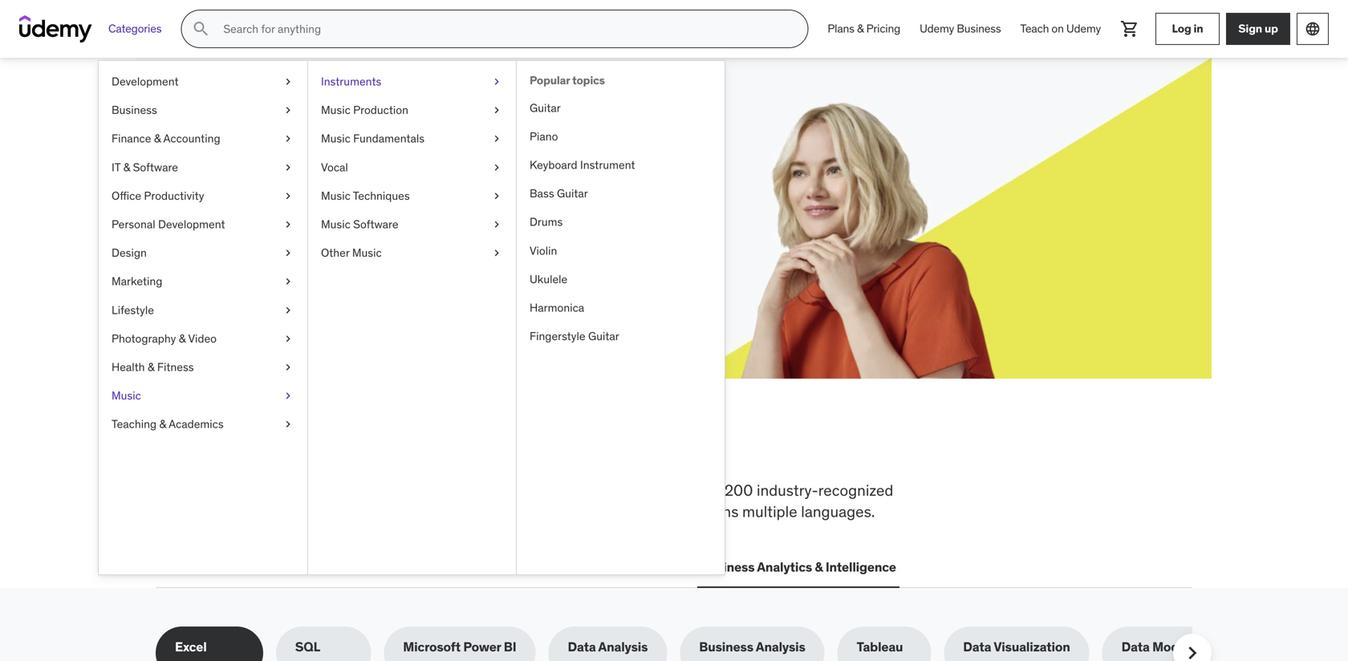 Task type: vqa. For each thing, say whether or not it's contained in the screenshot.
Business associated with Business
yes



Task type: describe. For each thing, give the bounding box(es) containing it.
bass guitar link
[[517, 179, 725, 208]]

music for music production
[[321, 103, 351, 117]]

& inside business analytics & intelligence button
[[815, 559, 823, 576]]

personal development
[[112, 217, 225, 232]]

data for data science
[[488, 559, 516, 576]]

data science button
[[485, 548, 570, 587]]

data for data analysis
[[568, 639, 596, 655]]

fitness
[[157, 360, 194, 374]]

industry-
[[757, 481, 818, 500]]

design
[[112, 246, 147, 260]]

0 horizontal spatial in
[[505, 428, 536, 470]]

0 vertical spatial your
[[332, 128, 391, 161]]

web
[[159, 559, 186, 576]]

supports
[[332, 502, 392, 521]]

submit search image
[[191, 19, 211, 39]]

modeling
[[1153, 639, 1209, 655]]

development for personal
[[158, 217, 225, 232]]

future
[[395, 128, 474, 161]]

xsmall image for photography & video
[[282, 331, 295, 347]]

xsmall image for teaching & academics
[[282, 417, 295, 432]]

fingerstyle guitar link
[[517, 322, 725, 351]]

certifications
[[302, 559, 383, 576]]

0 vertical spatial in
[[1194, 21, 1203, 36]]

business analytics & intelligence button
[[697, 548, 900, 587]]

health & fitness link
[[99, 353, 307, 382]]

xsmall image for health & fitness
[[282, 360, 295, 375]]

science
[[519, 559, 567, 576]]

skills
[[213, 128, 285, 161]]

lifestyle
[[112, 303, 154, 317]]

& for pricing
[[857, 21, 864, 36]]

it certifications
[[288, 559, 383, 576]]

sign up link
[[1226, 13, 1291, 45]]

office productivity
[[112, 189, 204, 203]]

finance & accounting link
[[99, 125, 307, 153]]

to
[[381, 481, 395, 500]]

bass
[[530, 186, 554, 201]]

analysis for business analysis
[[756, 639, 806, 655]]

log in
[[1172, 21, 1203, 36]]

photography
[[112, 331, 176, 346]]

recognized
[[818, 481, 894, 500]]

music for music fundamentals
[[321, 131, 351, 146]]

drums link
[[517, 208, 725, 237]]

0 vertical spatial guitar
[[530, 101, 561, 115]]

production
[[353, 103, 408, 117]]

music production link
[[308, 96, 516, 125]]

the
[[209, 428, 260, 470]]

ukulele link
[[517, 265, 725, 294]]

log
[[1172, 21, 1191, 36]]

development
[[577, 502, 666, 521]]

teaching & academics link
[[99, 410, 307, 439]]

covering critical workplace skills to technical topics, including prep content for over 200 industry-recognized certifications, our catalog supports well-rounded professional development and spans multiple languages.
[[156, 481, 894, 521]]

photography & video link
[[99, 325, 307, 353]]

& for software
[[123, 160, 130, 174]]

choose a language image
[[1305, 21, 1321, 37]]

our
[[252, 502, 274, 521]]

xsmall image for lifestyle
[[282, 302, 295, 318]]

xsmall image for design
[[282, 245, 295, 261]]

music down music software
[[352, 246, 382, 260]]

guitar for bass
[[557, 186, 588, 201]]

other
[[321, 246, 350, 260]]

categories
[[108, 21, 162, 36]]

vocal
[[321, 160, 348, 174]]

other music
[[321, 246, 382, 260]]

teach on udemy link
[[1011, 10, 1111, 48]]

expand
[[213, 167, 257, 184]]

software inside 'link'
[[133, 160, 178, 174]]

health & fitness
[[112, 360, 194, 374]]

sql
[[295, 639, 320, 655]]

office
[[112, 189, 141, 203]]

technical
[[398, 481, 460, 500]]

data visualization
[[963, 639, 1070, 655]]

video
[[188, 331, 217, 346]]

multiple
[[742, 502, 798, 521]]

up
[[1265, 21, 1278, 36]]

it & software link
[[99, 153, 307, 182]]

skills inside covering critical workplace skills to technical topics, including prep content for over 200 industry-recognized certifications, our catalog supports well-rounded professional development and spans multiple languages.
[[343, 481, 378, 500]]

course.
[[379, 167, 420, 184]]

Search for anything text field
[[220, 15, 788, 43]]

pricing
[[866, 21, 901, 36]]

bi
[[504, 639, 516, 655]]

business for business analytics & intelligence
[[700, 559, 755, 576]]

music fundamentals
[[321, 131, 425, 146]]

techniques
[[353, 189, 410, 203]]

200
[[725, 481, 753, 500]]

accounting
[[163, 131, 220, 146]]

health
[[112, 360, 145, 374]]

web development button
[[156, 548, 272, 587]]

xsmall image for instruments
[[490, 74, 503, 90]]

xsmall image for music fundamentals
[[490, 131, 503, 147]]

xsmall image for finance & accounting
[[282, 131, 295, 147]]

through
[[255, 185, 301, 202]]

development link
[[99, 67, 307, 96]]

music for music techniques
[[321, 189, 351, 203]]

microsoft power bi
[[403, 639, 516, 655]]

violin link
[[517, 237, 725, 265]]

music techniques link
[[308, 182, 516, 210]]

development for web
[[189, 559, 269, 576]]

harmonica link
[[517, 294, 725, 322]]

power
[[463, 639, 501, 655]]

photography & video
[[112, 331, 217, 346]]

keyboard instrument link
[[517, 151, 725, 179]]

harmonica
[[530, 301, 584, 315]]

music down health
[[112, 388, 141, 403]]

xsmall image for music production
[[490, 102, 503, 118]]

$12.99
[[213, 185, 252, 202]]

content
[[613, 481, 666, 500]]

instrument
[[580, 158, 635, 172]]

tableau
[[857, 639, 903, 655]]

1 vertical spatial software
[[353, 217, 399, 232]]

need
[[422, 428, 499, 470]]



Task type: locate. For each thing, give the bounding box(es) containing it.
development down office productivity link
[[158, 217, 225, 232]]

prep
[[578, 481, 610, 500]]

plans & pricing link
[[818, 10, 910, 48]]

& inside the health & fitness link
[[148, 360, 155, 374]]

business
[[957, 21, 1001, 36], [112, 103, 157, 117], [700, 559, 755, 576], [699, 639, 754, 655]]

skills up workplace
[[266, 428, 353, 470]]

instruments
[[321, 74, 381, 89]]

& inside 'plans & pricing' link
[[857, 21, 864, 36]]

ukulele
[[530, 272, 568, 286]]

& right teaching
[[159, 417, 166, 431]]

software up the office productivity
[[133, 160, 178, 174]]

your up through
[[260, 167, 284, 184]]

xsmall image inside music production link
[[490, 102, 503, 118]]

data modeling
[[1122, 639, 1209, 655]]

data inside button
[[488, 559, 516, 576]]

development right web
[[189, 559, 269, 576]]

xsmall image for music techniques
[[490, 188, 503, 204]]

xsmall image inside lifestyle link
[[282, 302, 295, 318]]

topic filters element
[[156, 627, 1228, 661]]

it up the office
[[112, 160, 121, 174]]

marketing
[[112, 274, 162, 289]]

1 horizontal spatial it
[[288, 559, 299, 576]]

1 vertical spatial your
[[260, 167, 284, 184]]

popular
[[530, 73, 570, 87]]

personal development link
[[99, 210, 307, 239]]

xsmall image for office productivity
[[282, 188, 295, 204]]

xsmall image inside personal development link
[[282, 217, 295, 232]]

music up vocal
[[321, 131, 351, 146]]

business inside button
[[700, 559, 755, 576]]

music production
[[321, 103, 408, 117]]

you
[[359, 428, 416, 470]]

& inside finance & accounting link
[[154, 131, 161, 146]]

xsmall image inside music techniques link
[[490, 188, 503, 204]]

1 analysis from the left
[[598, 639, 648, 655]]

finance & accounting
[[112, 131, 220, 146]]

it for it & software
[[112, 160, 121, 174]]

music link
[[99, 382, 307, 410]]

it inside button
[[288, 559, 299, 576]]

udemy right on
[[1067, 21, 1101, 36]]

xsmall image for development
[[282, 74, 295, 90]]

xsmall image inside photography & video link
[[282, 331, 295, 347]]

business inside topic filters element
[[699, 639, 754, 655]]

one
[[543, 428, 600, 470]]

critical
[[220, 481, 266, 500]]

& inside teaching & academics link
[[159, 417, 166, 431]]

guitar down harmonica link
[[588, 329, 619, 344]]

instruments element
[[516, 61, 725, 575]]

communication
[[586, 559, 681, 576]]

excel
[[175, 639, 207, 655]]

2 analysis from the left
[[756, 639, 806, 655]]

xsmall image for vocal
[[490, 160, 503, 175]]

topics
[[572, 73, 605, 87]]

xsmall image for personal development
[[282, 217, 295, 232]]

data for data visualization
[[963, 639, 991, 655]]

personal
[[112, 217, 155, 232]]

it & software
[[112, 160, 178, 174]]

& for fitness
[[148, 360, 155, 374]]

& right analytics
[[815, 559, 823, 576]]

shopping cart with 0 items image
[[1120, 19, 1140, 39]]

data right bi
[[568, 639, 596, 655]]

& right health
[[148, 360, 155, 374]]

professional
[[490, 502, 573, 521]]

keyboard
[[530, 158, 578, 172]]

1 vertical spatial skills
[[343, 481, 378, 500]]

analysis for data analysis
[[598, 639, 648, 655]]

topics,
[[464, 481, 509, 500]]

2 udemy from the left
[[1067, 21, 1101, 36]]

udemy
[[920, 21, 954, 36], [1067, 21, 1101, 36]]

xsmall image inside the music fundamentals link
[[490, 131, 503, 147]]

0 horizontal spatial for
[[290, 128, 328, 161]]

guitar down keyboard instrument
[[557, 186, 588, 201]]

on
[[1052, 21, 1064, 36]]

all the skills you need in one place
[[156, 428, 690, 470]]

bass guitar
[[530, 186, 588, 201]]

skills up supports
[[343, 481, 378, 500]]

data for data modeling
[[1122, 639, 1150, 655]]

xsmall image for music
[[282, 388, 295, 404]]

business for business
[[112, 103, 157, 117]]

fingerstyle guitar
[[530, 329, 619, 344]]

1 vertical spatial for
[[670, 481, 688, 500]]

2 vertical spatial development
[[189, 559, 269, 576]]

0 horizontal spatial it
[[112, 160, 121, 174]]

1 horizontal spatial analysis
[[756, 639, 806, 655]]

lifestyle link
[[99, 296, 307, 325]]

xsmall image inside office productivity link
[[282, 188, 295, 204]]

& for accounting
[[154, 131, 161, 146]]

for inside covering critical workplace skills to technical topics, including prep content for over 200 industry-recognized certifications, our catalog supports well-rounded professional development and spans multiple languages.
[[670, 481, 688, 500]]

categories button
[[99, 10, 171, 48]]

xsmall image inside other music link
[[490, 245, 503, 261]]

in up including
[[505, 428, 536, 470]]

spans
[[698, 502, 739, 521]]

it
[[112, 160, 121, 174], [288, 559, 299, 576]]

& inside photography & video link
[[179, 331, 186, 346]]

guitar down popular
[[530, 101, 561, 115]]

keyboard instrument
[[530, 158, 635, 172]]

fundamentals
[[353, 131, 425, 146]]

1 horizontal spatial in
[[1194, 21, 1203, 36]]

1 vertical spatial it
[[288, 559, 299, 576]]

0 vertical spatial it
[[112, 160, 121, 174]]

your
[[332, 128, 391, 161], [260, 167, 284, 184]]

covering
[[156, 481, 217, 500]]

xsmall image for business
[[282, 102, 295, 118]]

15.
[[330, 185, 345, 202]]

rounded
[[429, 502, 486, 521]]

it inside 'link'
[[112, 160, 121, 174]]

xsmall image for marketing
[[282, 274, 295, 290]]

data left science
[[488, 559, 516, 576]]

data left modeling
[[1122, 639, 1150, 655]]

languages.
[[801, 502, 875, 521]]

xsmall image inside development link
[[282, 74, 295, 90]]

& up the office
[[123, 160, 130, 174]]

udemy right 'pricing'
[[920, 21, 954, 36]]

xsmall image
[[282, 102, 295, 118], [282, 160, 295, 175], [490, 160, 503, 175], [282, 188, 295, 204], [490, 188, 503, 204], [490, 217, 503, 232], [490, 245, 503, 261], [282, 274, 295, 290], [282, 302, 295, 318], [282, 331, 295, 347], [282, 388, 295, 404]]

xsmall image for other music
[[490, 245, 503, 261]]

xsmall image for music software
[[490, 217, 503, 232]]

your up the with
[[332, 128, 391, 161]]

music software
[[321, 217, 399, 232]]

& for video
[[179, 331, 186, 346]]

in right log
[[1194, 21, 1203, 36]]

popular topics
[[530, 73, 605, 87]]

0 vertical spatial software
[[133, 160, 178, 174]]

finance
[[112, 131, 151, 146]]

xsmall image inside the business link
[[282, 102, 295, 118]]

xsmall image for it & software
[[282, 160, 295, 175]]

music up other in the left top of the page
[[321, 217, 351, 232]]

dec
[[304, 185, 326, 202]]

office productivity link
[[99, 182, 307, 210]]

workplace
[[270, 481, 340, 500]]

music down instruments
[[321, 103, 351, 117]]

it for it certifications
[[288, 559, 299, 576]]

web development
[[159, 559, 269, 576]]

xsmall image inside instruments link
[[490, 74, 503, 90]]

xsmall image
[[282, 74, 295, 90], [490, 74, 503, 90], [490, 102, 503, 118], [282, 131, 295, 147], [490, 131, 503, 147], [282, 217, 295, 232], [282, 245, 295, 261], [282, 360, 295, 375], [282, 417, 295, 432]]

1 vertical spatial development
[[158, 217, 225, 232]]

software down techniques
[[353, 217, 399, 232]]

for inside the skills for your future expand your potential with a course. starting at just $12.99 through dec 15.
[[290, 128, 328, 161]]

violin
[[530, 243, 557, 258]]

business for business analysis
[[699, 639, 754, 655]]

1 horizontal spatial software
[[353, 217, 399, 232]]

xsmall image inside marketing link
[[282, 274, 295, 290]]

guitar for fingerstyle
[[588, 329, 619, 344]]

analytics
[[757, 559, 812, 576]]

0 vertical spatial for
[[290, 128, 328, 161]]

academics
[[169, 417, 224, 431]]

0 horizontal spatial your
[[260, 167, 284, 184]]

xsmall image inside teaching & academics link
[[282, 417, 295, 432]]

starting
[[424, 167, 470, 184]]

teach on udemy
[[1021, 21, 1101, 36]]

0 horizontal spatial udemy
[[920, 21, 954, 36]]

teach
[[1021, 21, 1049, 36]]

communication button
[[583, 548, 684, 587]]

music for music software
[[321, 217, 351, 232]]

piano link
[[517, 122, 725, 151]]

0 vertical spatial skills
[[266, 428, 353, 470]]

0 horizontal spatial software
[[133, 160, 178, 174]]

xsmall image inside the health & fitness link
[[282, 360, 295, 375]]

2 vertical spatial guitar
[[588, 329, 619, 344]]

& right finance
[[154, 131, 161, 146]]

it certifications button
[[285, 548, 386, 587]]

1 vertical spatial guitar
[[557, 186, 588, 201]]

& inside it & software 'link'
[[123, 160, 130, 174]]

music down the with
[[321, 189, 351, 203]]

sign up
[[1239, 21, 1278, 36]]

other music link
[[308, 239, 516, 267]]

1 vertical spatial in
[[505, 428, 536, 470]]

music fundamentals link
[[308, 125, 516, 153]]

xsmall image inside design link
[[282, 245, 295, 261]]

fingerstyle
[[530, 329, 586, 344]]

development down categories 'dropdown button'
[[112, 74, 179, 89]]

1 horizontal spatial udemy
[[1067, 21, 1101, 36]]

next image
[[1180, 641, 1205, 661]]

xsmall image inside music link
[[282, 388, 295, 404]]

xsmall image inside it & software 'link'
[[282, 160, 295, 175]]

teaching
[[112, 417, 157, 431]]

data left 'visualization' at the right of page
[[963, 639, 991, 655]]

1 horizontal spatial your
[[332, 128, 391, 161]]

productivity
[[144, 189, 204, 203]]

& for academics
[[159, 417, 166, 431]]

for up potential
[[290, 128, 328, 161]]

instruments link
[[308, 67, 516, 96]]

skills for your future expand your potential with a course. starting at just $12.99 through dec 15.
[[213, 128, 508, 202]]

1 udemy from the left
[[920, 21, 954, 36]]

0 horizontal spatial analysis
[[598, 639, 648, 655]]

development inside 'button'
[[189, 559, 269, 576]]

0 vertical spatial development
[[112, 74, 179, 89]]

xsmall image inside music software link
[[490, 217, 503, 232]]

udemy image
[[19, 15, 92, 43]]

over
[[692, 481, 721, 500]]

data science
[[488, 559, 567, 576]]

drums
[[530, 215, 563, 229]]

1 horizontal spatial for
[[670, 481, 688, 500]]

and
[[669, 502, 695, 521]]

it left the certifications
[[288, 559, 299, 576]]

xsmall image inside finance & accounting link
[[282, 131, 295, 147]]

analysis
[[598, 639, 648, 655], [756, 639, 806, 655]]

catalog
[[278, 502, 328, 521]]

& left the video
[[179, 331, 186, 346]]

& right 'plans'
[[857, 21, 864, 36]]

for up and
[[670, 481, 688, 500]]

xsmall image inside vocal "link"
[[490, 160, 503, 175]]



